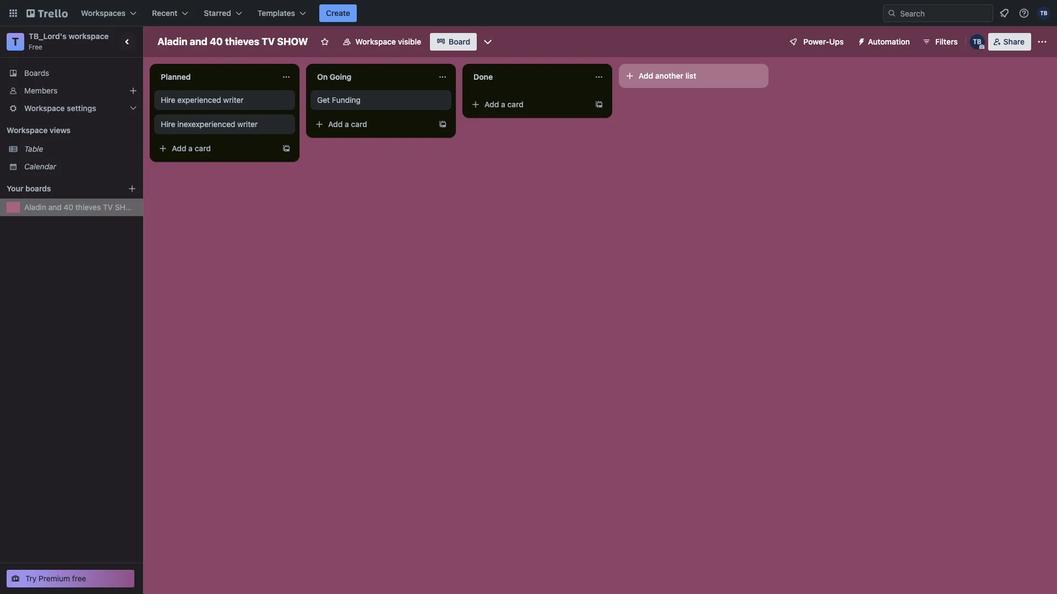 Task type: vqa. For each thing, say whether or not it's contained in the screenshot.
sm icon within the The Members link
no



Task type: describe. For each thing, give the bounding box(es) containing it.
power-ups
[[804, 37, 844, 46]]

experienced
[[177, 95, 221, 105]]

premium
[[39, 575, 70, 584]]

try premium free
[[25, 575, 86, 584]]

workspace for workspace visible
[[356, 37, 396, 46]]

add another list
[[639, 71, 697, 80]]

Board name text field
[[152, 33, 314, 51]]

a for done
[[501, 100, 506, 109]]

card for on going
[[351, 120, 367, 129]]

workspace navigation collapse icon image
[[120, 34, 136, 50]]

hire for hire experienced writer
[[161, 95, 175, 105]]

this member is an admin of this board. image
[[980, 45, 985, 50]]

free
[[72, 575, 86, 584]]

calendar
[[24, 162, 56, 171]]

add for planned
[[172, 144, 186, 153]]

create button
[[320, 4, 357, 22]]

Planned text field
[[154, 68, 275, 86]]

workspaces button
[[74, 4, 143, 22]]

tv inside board name text field
[[262, 36, 275, 47]]

and inside board name text field
[[190, 36, 208, 47]]

another
[[656, 71, 684, 80]]

starred button
[[197, 4, 249, 22]]

get funding
[[317, 95, 361, 105]]

On Going text field
[[311, 68, 432, 86]]

free
[[29, 43, 42, 51]]

card for planned
[[195, 144, 211, 153]]

customize views image
[[483, 36, 494, 47]]

add left another
[[639, 71, 654, 80]]

show inside board name text field
[[277, 36, 308, 47]]

get funding link
[[317, 95, 445, 106]]

automation button
[[853, 33, 917, 51]]

add a card button for planned
[[154, 140, 278, 158]]

on going
[[317, 72, 352, 82]]

0 notifications image
[[998, 7, 1011, 20]]

on
[[317, 72, 328, 82]]

filters button
[[919, 33, 962, 51]]

starred
[[204, 8, 231, 18]]

going
[[330, 72, 352, 82]]

workspace settings button
[[0, 100, 143, 117]]

tb_lord's
[[29, 31, 67, 41]]

board link
[[430, 33, 477, 51]]

1 vertical spatial aladin and 40 thieves tv show
[[24, 203, 139, 212]]

create from template… image
[[282, 144, 291, 153]]

members link
[[0, 82, 143, 100]]

Done text field
[[467, 68, 588, 86]]

t
[[12, 35, 19, 48]]

hire for hire inexexperienced writer
[[161, 120, 175, 129]]

table link
[[24, 144, 137, 155]]

a for planned
[[188, 144, 193, 153]]

automation
[[869, 37, 910, 46]]

share button
[[989, 33, 1032, 51]]

boards
[[25, 184, 51, 193]]

add a card for planned
[[172, 144, 211, 153]]

0 horizontal spatial show
[[115, 203, 139, 212]]

thieves inside board name text field
[[225, 36, 260, 47]]

40 inside board name text field
[[210, 36, 223, 47]]

recent button
[[145, 4, 195, 22]]

power-ups button
[[782, 33, 851, 51]]

add a card for on going
[[328, 120, 367, 129]]

add for done
[[485, 100, 499, 109]]

tb_lord's workspace link
[[29, 31, 109, 41]]

workspace settings
[[24, 104, 96, 113]]



Task type: locate. For each thing, give the bounding box(es) containing it.
a down done text field at the top of the page
[[501, 100, 506, 109]]

2 horizontal spatial add a card button
[[467, 96, 591, 113]]

2 horizontal spatial card
[[508, 100, 524, 109]]

open information menu image
[[1019, 8, 1030, 19]]

1 vertical spatial create from template… image
[[439, 120, 447, 129]]

a for on going
[[345, 120, 349, 129]]

1 horizontal spatial and
[[190, 36, 208, 47]]

1 vertical spatial and
[[48, 203, 62, 212]]

1 vertical spatial writer
[[237, 120, 258, 129]]

add a card button down the hire inexexperienced writer
[[154, 140, 278, 158]]

2 horizontal spatial a
[[501, 100, 506, 109]]

1 horizontal spatial aladin and 40 thieves tv show
[[158, 36, 308, 47]]

hire inexexperienced writer
[[161, 120, 258, 129]]

1 horizontal spatial add a card button
[[311, 116, 434, 133]]

add a card button down done text field at the top of the page
[[467, 96, 591, 113]]

tv down calendar link
[[103, 203, 113, 212]]

share
[[1004, 37, 1025, 46]]

add a card button for done
[[467, 96, 591, 113]]

0 vertical spatial thieves
[[225, 36, 260, 47]]

hire
[[161, 95, 175, 105], [161, 120, 175, 129]]

0 vertical spatial add a card button
[[467, 96, 591, 113]]

1 vertical spatial aladin
[[24, 203, 46, 212]]

search image
[[888, 9, 897, 18]]

views
[[50, 126, 71, 135]]

workspace for workspace views
[[7, 126, 48, 135]]

writer up hire inexexperienced writer link
[[223, 95, 244, 105]]

boards
[[24, 68, 49, 78]]

add down inexexperienced
[[172, 144, 186, 153]]

1 horizontal spatial show
[[277, 36, 308, 47]]

workspace for workspace settings
[[24, 104, 65, 113]]

sm image
[[853, 33, 869, 48]]

2 horizontal spatial add a card
[[485, 100, 524, 109]]

workspace visible button
[[336, 33, 428, 51]]

add a card button
[[467, 96, 591, 113], [311, 116, 434, 133], [154, 140, 278, 158]]

boards link
[[0, 64, 143, 82]]

0 horizontal spatial thieves
[[75, 203, 101, 212]]

primary element
[[0, 0, 1058, 26]]

board
[[449, 37, 471, 46]]

0 horizontal spatial card
[[195, 144, 211, 153]]

add a card button down get funding link
[[311, 116, 434, 133]]

0 vertical spatial writer
[[223, 95, 244, 105]]

workspace visible
[[356, 37, 422, 46]]

ups
[[830, 37, 844, 46]]

your
[[7, 184, 23, 193]]

2 vertical spatial add a card
[[172, 144, 211, 153]]

add a card button for on going
[[311, 116, 434, 133]]

0 horizontal spatial create from template… image
[[439, 120, 447, 129]]

thieves
[[225, 36, 260, 47], [75, 203, 101, 212]]

workspace up table
[[7, 126, 48, 135]]

show
[[277, 36, 308, 47], [115, 203, 139, 212]]

show down templates popup button
[[277, 36, 308, 47]]

1 vertical spatial card
[[351, 120, 367, 129]]

create
[[326, 8, 350, 18]]

2 vertical spatial workspace
[[7, 126, 48, 135]]

0 vertical spatial create from template… image
[[595, 100, 604, 109]]

0 horizontal spatial add a card button
[[154, 140, 278, 158]]

hire inexexperienced writer link
[[161, 119, 289, 130]]

add a card down funding
[[328, 120, 367, 129]]

1 horizontal spatial add a card
[[328, 120, 367, 129]]

writer inside hire experienced writer link
[[223, 95, 244, 105]]

1 horizontal spatial 40
[[210, 36, 223, 47]]

create from template… image
[[595, 100, 604, 109], [439, 120, 447, 129]]

1 vertical spatial tv
[[103, 203, 113, 212]]

workspace inside dropdown button
[[24, 104, 65, 113]]

a
[[501, 100, 506, 109], [345, 120, 349, 129], [188, 144, 193, 153]]

workspace
[[69, 31, 109, 41]]

tv inside "aladin and 40 thieves tv show" link
[[103, 203, 113, 212]]

1 horizontal spatial card
[[351, 120, 367, 129]]

0 vertical spatial tv
[[262, 36, 275, 47]]

40
[[210, 36, 223, 47], [64, 203, 73, 212]]

0 vertical spatial 40
[[210, 36, 223, 47]]

a down funding
[[345, 120, 349, 129]]

0 vertical spatial workspace
[[356, 37, 396, 46]]

add down done
[[485, 100, 499, 109]]

add another list button
[[619, 64, 769, 88]]

calendar link
[[24, 161, 137, 172]]

try
[[25, 575, 37, 584]]

templates button
[[251, 4, 313, 22]]

0 horizontal spatial a
[[188, 144, 193, 153]]

1 horizontal spatial aladin
[[158, 36, 188, 47]]

workspace left visible
[[356, 37, 396, 46]]

aladin inside board name text field
[[158, 36, 188, 47]]

2 vertical spatial add a card button
[[154, 140, 278, 158]]

aladin and 40 thieves tv show
[[158, 36, 308, 47], [24, 203, 139, 212]]

0 vertical spatial hire
[[161, 95, 175, 105]]

workspace
[[356, 37, 396, 46], [24, 104, 65, 113], [7, 126, 48, 135]]

create from template… image for on going
[[439, 120, 447, 129]]

1 horizontal spatial a
[[345, 120, 349, 129]]

1 vertical spatial 40
[[64, 203, 73, 212]]

card down inexexperienced
[[195, 144, 211, 153]]

workspace views
[[7, 126, 71, 135]]

40 down the "starred"
[[210, 36, 223, 47]]

1 vertical spatial workspace
[[24, 104, 65, 113]]

writer for hire inexexperienced writer
[[237, 120, 258, 129]]

and down your boards with 1 items element
[[48, 203, 62, 212]]

writer
[[223, 95, 244, 105], [237, 120, 258, 129]]

t link
[[7, 33, 24, 51]]

0 vertical spatial show
[[277, 36, 308, 47]]

writer inside hire inexexperienced writer link
[[237, 120, 258, 129]]

aladin down recent popup button
[[158, 36, 188, 47]]

your boards with 1 items element
[[7, 182, 111, 196]]

settings
[[67, 104, 96, 113]]

filters
[[936, 37, 958, 46]]

try premium free button
[[7, 571, 134, 588]]

workspace inside button
[[356, 37, 396, 46]]

add a card
[[485, 100, 524, 109], [328, 120, 367, 129], [172, 144, 211, 153]]

power-
[[804, 37, 830, 46]]

get
[[317, 95, 330, 105]]

tb_lord's workspace free
[[29, 31, 109, 51]]

add a card down done
[[485, 100, 524, 109]]

0 horizontal spatial aladin
[[24, 203, 46, 212]]

a down inexexperienced
[[188, 144, 193, 153]]

aladin and 40 thieves tv show down starred dropdown button
[[158, 36, 308, 47]]

0 horizontal spatial 40
[[64, 203, 73, 212]]

your boards
[[7, 184, 51, 193]]

tv
[[262, 36, 275, 47], [103, 203, 113, 212]]

add a card for done
[[485, 100, 524, 109]]

0 horizontal spatial tv
[[103, 203, 113, 212]]

1 vertical spatial show
[[115, 203, 139, 212]]

Search field
[[897, 5, 993, 21]]

0 vertical spatial and
[[190, 36, 208, 47]]

card
[[508, 100, 524, 109], [351, 120, 367, 129], [195, 144, 211, 153]]

thieves down starred dropdown button
[[225, 36, 260, 47]]

aladin down boards on the left top
[[24, 203, 46, 212]]

recent
[[152, 8, 178, 18]]

inexexperienced
[[177, 120, 235, 129]]

aladin and 40 thieves tv show inside board name text field
[[158, 36, 308, 47]]

1 vertical spatial add a card button
[[311, 116, 434, 133]]

visible
[[398, 37, 422, 46]]

planned
[[161, 72, 191, 82]]

done
[[474, 72, 493, 82]]

0 horizontal spatial and
[[48, 203, 62, 212]]

0 horizontal spatial aladin and 40 thieves tv show
[[24, 203, 139, 212]]

star or unstar board image
[[320, 37, 329, 46]]

card down funding
[[351, 120, 367, 129]]

2 vertical spatial card
[[195, 144, 211, 153]]

0 vertical spatial aladin
[[158, 36, 188, 47]]

and down the "starred"
[[190, 36, 208, 47]]

1 vertical spatial thieves
[[75, 203, 101, 212]]

1 horizontal spatial create from template… image
[[595, 100, 604, 109]]

1 vertical spatial a
[[345, 120, 349, 129]]

tv down templates
[[262, 36, 275, 47]]

writer for hire experienced writer
[[223, 95, 244, 105]]

card for done
[[508, 100, 524, 109]]

0 vertical spatial a
[[501, 100, 506, 109]]

hire experienced writer link
[[161, 95, 289, 106]]

list
[[686, 71, 697, 80]]

1 horizontal spatial thieves
[[225, 36, 260, 47]]

0 horizontal spatial add a card
[[172, 144, 211, 153]]

2 vertical spatial a
[[188, 144, 193, 153]]

workspaces
[[81, 8, 126, 18]]

aladin
[[158, 36, 188, 47], [24, 203, 46, 212]]

workspace down members
[[24, 104, 65, 113]]

tyler black (tylerblack44) image
[[1038, 7, 1051, 20]]

40 down your boards with 1 items element
[[64, 203, 73, 212]]

funding
[[332, 95, 361, 105]]

tb_lord (tylerblack44) image
[[970, 34, 985, 50]]

back to home image
[[26, 4, 68, 22]]

hire down 'planned'
[[161, 95, 175, 105]]

add
[[639, 71, 654, 80], [485, 100, 499, 109], [328, 120, 343, 129], [172, 144, 186, 153]]

add for on going
[[328, 120, 343, 129]]

1 hire from the top
[[161, 95, 175, 105]]

table
[[24, 144, 43, 154]]

0 vertical spatial card
[[508, 100, 524, 109]]

add down get funding
[[328, 120, 343, 129]]

0 vertical spatial add a card
[[485, 100, 524, 109]]

hire experienced writer
[[161, 95, 244, 105]]

show down add board "icon"
[[115, 203, 139, 212]]

aladin and 40 thieves tv show down your boards with 1 items element
[[24, 203, 139, 212]]

aladin and 40 thieves tv show link
[[24, 202, 139, 213]]

0 vertical spatial aladin and 40 thieves tv show
[[158, 36, 308, 47]]

1 horizontal spatial tv
[[262, 36, 275, 47]]

create from template… image for done
[[595, 100, 604, 109]]

members
[[24, 86, 58, 95]]

2 hire from the top
[[161, 120, 175, 129]]

1 vertical spatial add a card
[[328, 120, 367, 129]]

add board image
[[128, 185, 137, 193]]

show menu image
[[1037, 36, 1048, 47]]

templates
[[258, 8, 295, 18]]

thieves down your boards with 1 items element
[[75, 203, 101, 212]]

writer down hire experienced writer link
[[237, 120, 258, 129]]

add a card down inexexperienced
[[172, 144, 211, 153]]

hire left inexexperienced
[[161, 120, 175, 129]]

card down done text field at the top of the page
[[508, 100, 524, 109]]

1 vertical spatial hire
[[161, 120, 175, 129]]

and
[[190, 36, 208, 47], [48, 203, 62, 212]]



